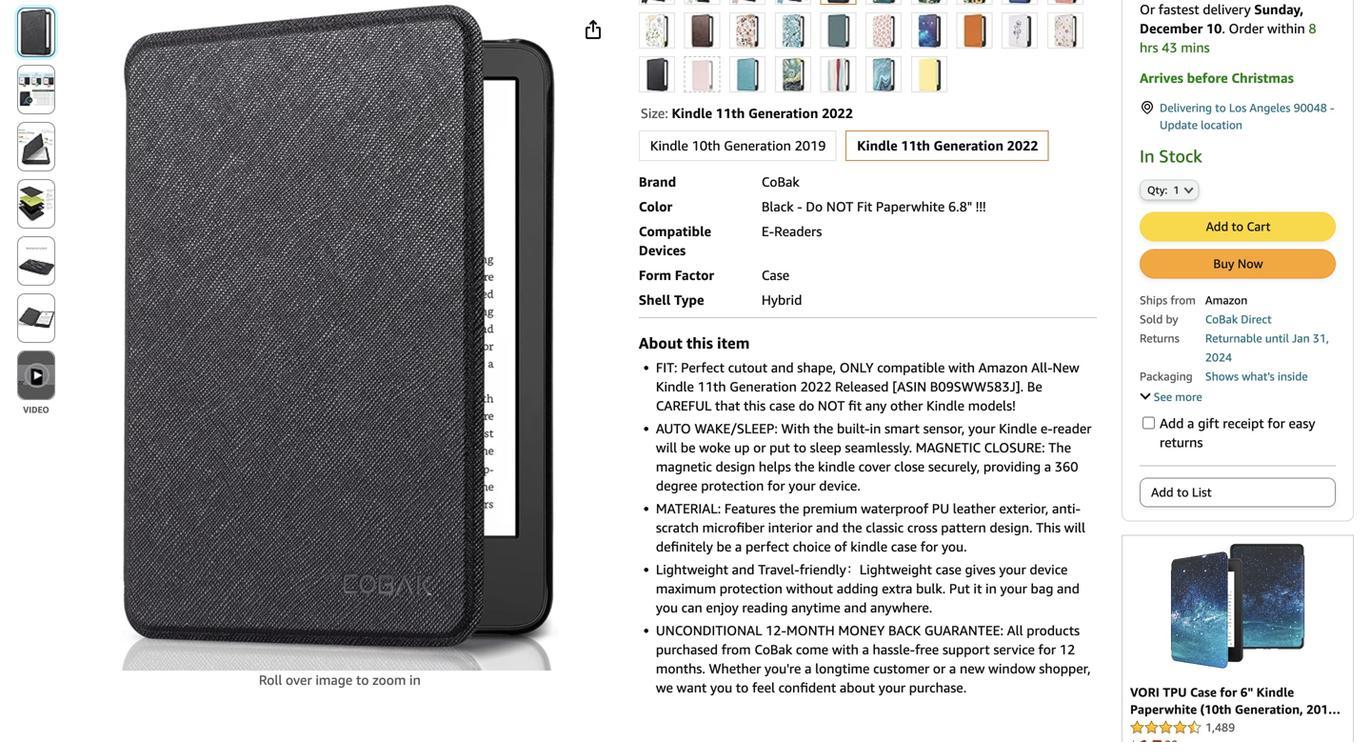 Task type: describe. For each thing, give the bounding box(es) containing it.
can
[[682, 600, 703, 615]]

0 vertical spatial with
[[949, 360, 975, 375]]

a down money
[[863, 642, 870, 657]]

cutout
[[728, 360, 768, 375]]

service
[[994, 642, 1035, 657]]

kindle up sensor, at the bottom right of page
[[927, 398, 965, 413]]

now
[[1238, 256, 1264, 271]]

12-
[[766, 623, 787, 638]]

only
[[840, 360, 874, 375]]

dropdown image
[[1185, 186, 1194, 194]]

kindle inside button
[[857, 138, 898, 153]]

fit:
[[656, 360, 678, 375]]

0 vertical spatial 2022
[[822, 105, 853, 121]]

e-
[[1041, 421, 1053, 436]]

until
[[1266, 331, 1290, 345]]

anytime
[[792, 600, 841, 615]]

add for add to list
[[1152, 485, 1174, 499]]

2024
[[1206, 350, 1233, 364]]

shopper,
[[1040, 661, 1091, 676]]

sensor,
[[924, 421, 965, 436]]

*black with stand image
[[640, 0, 674, 4]]

the down sleep at the right bottom
[[795, 459, 815, 474]]

enjoy
[[706, 600, 739, 615]]

stock
[[1160, 146, 1203, 166]]

add to cart
[[1207, 219, 1271, 234]]

up
[[735, 440, 750, 455]]

magnetic
[[916, 440, 981, 455]]

from inside about this item fit: perfect cutout and shape, only compatible with amazon all-new kindle 11th generation 2022 released [asin b09sww583j]. be careful that this case do not fit any other kindle models! auto wake/sleep: with the built-in smart sensor, your kindle e-reader will be woke up or put to sleep seamlessly. magnetic closure: the magnetic design helps the kindle cover close securely, providing a 360 degree protection for your device. material: features the premium waterproof pu leather exterior, anti- scratch microfiber interior and the classic cross pattern design. this will definitely be a perfect choice of kindle case for you. lightweight and travel-friendly：lightweight case gives your device maximum protection without adding extra bulk. put it in your bag and you can enjoy reading anytime and anywhere. unconditional 12-month money back guarantee: all products purchased from cobak come with a hassle-free support service for 12 months. whether you're a longtime customer or a new window shopper, we want you to feel confident about your purchase.
[[722, 642, 751, 657]]

premium
[[803, 501, 858, 516]]

floral lilac image
[[640, 13, 674, 48]]

.
[[1223, 20, 1226, 36]]

factor
[[675, 267, 715, 283]]

fabric pink image
[[1049, 0, 1083, 4]]

43
[[1162, 39, 1178, 55]]

ships
[[1140, 293, 1168, 307]]

compatible
[[878, 360, 945, 375]]

option group containing kindle 10th generation 2019
[[633, 127, 1097, 165]]

a left 360
[[1045, 459, 1052, 474]]

0 vertical spatial case
[[770, 398, 796, 413]]

extender expand image
[[1141, 389, 1151, 400]]

careful
[[656, 398, 712, 413]]

sleep
[[810, 440, 842, 455]]

form
[[639, 267, 672, 283]]

purchase.
[[910, 680, 967, 695]]

sky blue image
[[731, 57, 765, 91]]

choice
[[793, 539, 831, 554]]

size:
[[641, 105, 669, 121]]

1 vertical spatial or
[[933, 661, 946, 676]]

your right gives
[[1000, 562, 1027, 577]]

securely,
[[929, 459, 980, 474]]

month
[[787, 623, 835, 638]]

packaging
[[1140, 369, 1193, 383]]

angeles
[[1250, 101, 1291, 114]]

1 horizontal spatial this
[[744, 398, 766, 413]]

teal&gold marble image
[[867, 57, 901, 91]]

the up interior
[[780, 501, 800, 516]]

. order within
[[1223, 20, 1309, 36]]

waterproof
[[861, 501, 929, 516]]

generation inside kindle 10th generation 2019 button
[[724, 138, 792, 153]]

payment
[[1140, 388, 1186, 402]]

0 vertical spatial be
[[681, 440, 696, 455]]

orchids image
[[1003, 13, 1038, 48]]

shows
[[1206, 369, 1239, 383]]

update
[[1160, 118, 1198, 131]]

add for add a gift receipt for easy returns
[[1160, 415, 1184, 431]]

- inside delivering to los angeles 90048 - update location
[[1331, 101, 1335, 114]]

perfect
[[746, 539, 790, 554]]

by
[[1166, 312, 1179, 326]]

kindle inside button
[[650, 138, 689, 153]]

a up confident
[[805, 661, 812, 676]]

to down with
[[794, 440, 807, 455]]

starry night image
[[776, 57, 811, 91]]

roll over image to zoom in
[[259, 672, 421, 688]]

2 vertical spatial case
[[936, 562, 962, 577]]

close
[[895, 459, 925, 474]]

kindle 11th generation 2022 button
[[847, 131, 1048, 160]]

see more button
[[1140, 389, 1203, 403]]

leather
[[953, 501, 996, 516]]

list
[[1193, 485, 1212, 499]]

back
[[889, 623, 921, 638]]

support
[[943, 642, 990, 657]]

we
[[656, 680, 673, 695]]

and down adding
[[844, 600, 867, 615]]

kindle down the fit:
[[656, 379, 694, 394]]

interior
[[768, 520, 813, 535]]

cross
[[908, 520, 938, 535]]

perfect
[[681, 360, 725, 375]]

a left new
[[950, 661, 957, 676]]

buy
[[1214, 256, 1235, 271]]

design.
[[990, 520, 1033, 535]]

arrives before christmas
[[1140, 70, 1294, 86]]

blossom-pine green image
[[958, 0, 992, 4]]

0 vertical spatial protection
[[701, 478, 764, 493]]

1 option group from the top
[[633, 0, 1097, 96]]

definitely
[[656, 539, 713, 554]]

los
[[1230, 101, 1247, 114]]

e-
[[762, 223, 775, 239]]

adding
[[837, 581, 879, 596]]

want
[[677, 680, 707, 695]]

a down microfiber
[[735, 539, 742, 554]]

golden times image
[[685, 13, 720, 48]]

0 vertical spatial this
[[687, 334, 713, 352]]

cobak direct link
[[1206, 312, 1272, 326]]

leopard pink image
[[867, 13, 901, 48]]

about this item fit: perfect cutout and shape, only compatible with amazon all-new kindle 11th generation 2022 released [asin b09sww583j]. be careful that this case do not fit any other kindle models! auto wake/sleep: with the built-in smart sensor, your kindle e-reader will be woke up or put to sleep seamlessly. magnetic closure: the magnetic design helps the kindle cover close securely, providing a 360 degree protection for your device. material: features the premium waterproof pu leather exterior, anti- scratch microfiber interior and the classic cross pattern design. this will definitely be a perfect choice of kindle case for you. lightweight and travel-friendly：lightweight case gives your device maximum protection without adding extra bulk. put it in your bag and you can enjoy reading anytime and anywhere. unconditional 12-month money back guarantee: all products purchased from cobak come with a hassle-free support service for 12 months. whether you're a longtime customer or a new window shopper, we want you to feel confident about your purchase.
[[639, 334, 1092, 695]]

reader
[[1053, 421, 1092, 436]]

add to list link
[[1141, 478, 1336, 506]]

add a gift receipt for easy returns
[[1160, 415, 1316, 450]]

stripes rose image
[[822, 57, 856, 91]]

anti-
[[1053, 501, 1081, 516]]

image
[[316, 672, 353, 688]]

this
[[1037, 520, 1061, 535]]

compatible
[[639, 223, 712, 239]]

returnable
[[1206, 331, 1263, 345]]

shows what's inside button
[[1206, 367, 1309, 383]]

kindle up 10th
[[672, 105, 713, 121]]

black
[[762, 199, 794, 214]]

from inside "ships from amazon sold by"
[[1171, 293, 1196, 307]]

lightweight
[[656, 562, 729, 577]]

0 vertical spatial will
[[656, 440, 677, 455]]

Add to Cart submit
[[1141, 213, 1336, 240]]

0 horizontal spatial or
[[754, 440, 766, 455]]

pastel daisy image
[[1049, 13, 1083, 48]]

cobak inside about this item fit: perfect cutout and shape, only compatible with amazon all-new kindle 11th generation 2022 released [asin b09sww583j]. be careful that this case do not fit any other kindle models! auto wake/sleep: with the built-in smart sensor, your kindle e-reader will be woke up or put to sleep seamlessly. magnetic closure: the magnetic design helps the kindle cover close securely, providing a 360 degree protection for your device. material: features the premium waterproof pu leather exterior, anti- scratch microfiber interior and the classic cross pattern design. this will definitely be a perfect choice of kindle case for you. lightweight and travel-friendly：lightweight case gives your device maximum protection without adding extra bulk. put it in your bag and you can enjoy reading anytime and anywhere. unconditional 12-month money back guarantee: all products purchased from cobak come with a hassle-free support service for 12 months. whether you're a longtime customer or a new window shopper, we want you to feel confident about your purchase.
[[755, 642, 793, 657]]

money
[[839, 623, 885, 638]]

put
[[770, 440, 790, 455]]

exterior,
[[1000, 501, 1049, 516]]

to left cart
[[1232, 219, 1244, 234]]

for down the cross at the bottom of the page
[[921, 539, 939, 554]]

travel-
[[758, 562, 800, 577]]

buy now
[[1214, 256, 1264, 271]]

for down helps at the bottom right of the page
[[768, 478, 785, 493]]

without
[[786, 581, 834, 596]]

generation inside kindle 11th generation 2022 button
[[934, 138, 1004, 153]]

0 vertical spatial not
[[827, 199, 854, 214]]

1
[[1174, 184, 1180, 196]]

cobak for cobak
[[762, 174, 800, 190]]

black - do not fit paperwhite 6.8" !!! image
[[822, 0, 856, 4]]

b09sww583j].
[[930, 379, 1024, 394]]



Task type: locate. For each thing, give the bounding box(es) containing it.
2 vertical spatial 11th
[[698, 379, 726, 394]]

fit
[[849, 398, 862, 413]]

generation up 6.8"
[[934, 138, 1004, 153]]

compatible devices
[[639, 223, 712, 258]]

kindle
[[818, 459, 855, 474], [851, 539, 888, 554]]

1 vertical spatial option group
[[633, 127, 1097, 165]]

this right that
[[744, 398, 766, 413]]

closure:
[[985, 440, 1046, 455]]

cobak down 12-
[[755, 642, 793, 657]]

with up b09sww583j].
[[949, 360, 975, 375]]

be down microfiber
[[717, 539, 732, 554]]

fit
[[857, 199, 873, 214]]

with
[[949, 360, 975, 375], [832, 642, 859, 657]]

1 vertical spatial from
[[722, 642, 751, 657]]

scratch
[[656, 520, 699, 535]]

1 vertical spatial 2022
[[1008, 138, 1039, 153]]

to up location
[[1216, 101, 1227, 114]]

*sky blue with stand image
[[776, 0, 811, 4]]

to inside radio
[[1177, 485, 1189, 499]]

*rose gold with stand image
[[731, 0, 765, 4]]

built-
[[837, 421, 870, 436]]

cart
[[1247, 219, 1271, 234]]

microfiber
[[703, 520, 765, 535]]

1 vertical spatial protection
[[720, 581, 783, 596]]

generation down starry night icon
[[749, 105, 819, 121]]

and down perfect
[[732, 562, 755, 577]]

0 vertical spatial amazon
[[1206, 293, 1248, 307]]

0 vertical spatial option group
[[633, 0, 1097, 96]]

sold
[[1140, 312, 1163, 326]]

and right bag
[[1057, 581, 1080, 596]]

add for add to cart
[[1207, 219, 1229, 234]]

0 horizontal spatial amazon
[[979, 360, 1028, 375]]

from up the whether
[[722, 642, 751, 657]]

0 horizontal spatial you
[[656, 600, 678, 615]]

1 vertical spatial cobak
[[1206, 312, 1239, 326]]

delivering
[[1160, 101, 1213, 114]]

returns
[[1160, 434, 1204, 450]]

2 vertical spatial add
[[1152, 485, 1174, 499]]

protection down the design on the right bottom
[[701, 478, 764, 493]]

add up returns
[[1160, 415, 1184, 431]]

hybrid
[[762, 292, 802, 308]]

or up purchase.
[[933, 661, 946, 676]]

in
[[1140, 146, 1155, 166]]

the
[[1049, 440, 1072, 455]]

hassle-
[[873, 642, 916, 657]]

0 vertical spatial 11th
[[716, 105, 745, 121]]

amazon inside about this item fit: perfect cutout and shape, only compatible with amazon all-new kindle 11th generation 2022 released [asin b09sww583j]. be careful that this case do not fit any other kindle models! auto wake/sleep: with the built-in smart sensor, your kindle e-reader will be woke up or put to sleep seamlessly. magnetic closure: the magnetic design helps the kindle cover close securely, providing a 360 degree protection for your device. material: features the premium waterproof pu leather exterior, anti- scratch microfiber interior and the classic cross pattern design. this will definitely be a perfect choice of kindle case for you. lightweight and travel-friendly：lightweight case gives your device maximum protection without adding extra bulk. put it in your bag and you can enjoy reading anytime and anywhere. unconditional 12-month money back guarantee: all products purchased from cobak come with a hassle-free support service for 12 months. whether you're a longtime customer or a new window shopper, we want you to feel confident about your purchase.
[[979, 360, 1028, 375]]

jasmine image
[[731, 13, 765, 48]]

friendly：lightweight
[[800, 562, 932, 577]]

in up seamlessly.
[[870, 421, 881, 436]]

zoom
[[373, 672, 406, 688]]

mins
[[1181, 39, 1210, 55]]

2 horizontal spatial case
[[936, 562, 962, 577]]

case left do on the right bottom of page
[[770, 398, 796, 413]]

0 horizontal spatial this
[[687, 334, 713, 352]]

in right it
[[986, 581, 997, 596]]

pebbled black image
[[640, 57, 674, 91]]

orange image
[[958, 13, 992, 48]]

your down helps at the bottom right of the page
[[789, 478, 816, 493]]

and down premium
[[816, 520, 839, 535]]

your left bag
[[1001, 581, 1028, 596]]

2022 inside about this item fit: perfect cutout and shape, only compatible with amazon all-new kindle 11th generation 2022 released [asin b09sww583j]. be careful that this case do not fit any other kindle models! auto wake/sleep: with the built-in smart sensor, your kindle e-reader will be woke up or put to sleep seamlessly. magnetic closure: the magnetic design helps the kindle cover close securely, providing a 360 degree protection for your device. material: features the premium waterproof pu leather exterior, anti- scratch microfiber interior and the classic cross pattern design. this will definitely be a perfect choice of kindle case for you. lightweight and travel-friendly：lightweight case gives your device maximum protection without adding extra bulk. put it in your bag and you can enjoy reading anytime and anywhere. unconditional 12-month money back guarantee: all products purchased from cobak come with a hassle-free support service for 12 months. whether you're a longtime customer or a new window shopper, we want you to feel confident about your purchase.
[[801, 379, 832, 394]]

add up buy
[[1207, 219, 1229, 234]]

1 vertical spatial in
[[986, 581, 997, 596]]

you left 'can'
[[656, 600, 678, 615]]

case up put
[[936, 562, 962, 577]]

1 vertical spatial -
[[798, 199, 803, 214]]

christmas
[[1232, 70, 1294, 86]]

to down the whether
[[736, 680, 749, 695]]

brand
[[639, 174, 677, 190]]

0 vertical spatial from
[[1171, 293, 1196, 307]]

rose gold image
[[685, 57, 720, 91]]

will down 'anti-'
[[1065, 520, 1086, 535]]

0 horizontal spatial -
[[798, 199, 803, 214]]

in right zoom on the bottom
[[410, 672, 421, 688]]

kindle up friendly：lightweight at the bottom right of page
[[851, 539, 888, 554]]

- left do
[[798, 199, 803, 214]]

!!!
[[976, 199, 986, 214]]

[asin
[[893, 379, 927, 394]]

from
[[1171, 293, 1196, 307], [722, 642, 751, 657]]

0 horizontal spatial with
[[832, 642, 859, 657]]

to
[[1216, 101, 1227, 114], [1232, 219, 1244, 234], [794, 440, 807, 455], [1177, 485, 1189, 499], [356, 672, 369, 688], [736, 680, 749, 695]]

blossom image
[[867, 0, 901, 4]]

put
[[950, 581, 970, 596]]

see
[[1154, 390, 1173, 403]]

0 horizontal spatial from
[[722, 642, 751, 657]]

kindle up device.
[[818, 459, 855, 474]]

for down products
[[1039, 642, 1057, 657]]

0 vertical spatial in
[[870, 421, 881, 436]]

1 horizontal spatial amazon
[[1206, 293, 1248, 307]]

video
[[23, 404, 49, 415]]

8 hrs 43 mins
[[1140, 20, 1317, 55]]

1 horizontal spatial case
[[891, 539, 917, 554]]

paperwhite
[[876, 199, 945, 214]]

for inside add a gift receipt for easy returns
[[1268, 415, 1286, 431]]

0 vertical spatial cobak
[[762, 174, 800, 190]]

1 vertical spatial add
[[1160, 415, 1184, 431]]

december
[[1140, 20, 1203, 36]]

about
[[840, 680, 875, 695]]

for
[[1268, 415, 1286, 431], [768, 478, 785, 493], [921, 539, 939, 554], [1039, 642, 1057, 657]]

amazon inside "ships from amazon sold by"
[[1206, 293, 1248, 307]]

features
[[725, 501, 776, 516]]

1 horizontal spatial will
[[1065, 520, 1086, 535]]

1 vertical spatial will
[[1065, 520, 1086, 535]]

form factor
[[639, 267, 715, 283]]

milky way image
[[912, 13, 947, 48]]

kindle up closure:
[[999, 421, 1038, 436]]

or fastest delivery
[[1140, 1, 1255, 17]]

generation down cutout
[[730, 379, 797, 394]]

pattern
[[941, 520, 987, 535]]

0 vertical spatial -
[[1331, 101, 1335, 114]]

guarantee:
[[925, 623, 1004, 638]]

0 vertical spatial or
[[754, 440, 766, 455]]

2 vertical spatial cobak
[[755, 642, 793, 657]]

this up perfect
[[687, 334, 713, 352]]

0 horizontal spatial will
[[656, 440, 677, 455]]

to inside delivering to los angeles 90048 - update location
[[1216, 101, 1227, 114]]

kindle 11th generation 2022
[[857, 138, 1039, 153]]

kindle down the size:
[[650, 138, 689, 153]]

delivering to los angeles 90048 - update location link
[[1140, 99, 1336, 133]]

or right "up"
[[754, 440, 766, 455]]

come
[[796, 642, 829, 657]]

the up of
[[843, 520, 863, 535]]

shell type
[[639, 292, 705, 308]]

Buy Now submit
[[1141, 250, 1336, 277]]

see more
[[1154, 390, 1203, 403]]

over
[[286, 672, 312, 688]]

90048
[[1294, 101, 1328, 114]]

Add to List radio
[[1140, 478, 1336, 507]]

dark blue image
[[1003, 0, 1038, 4]]

the up sleep at the right bottom
[[814, 421, 834, 436]]

1 vertical spatial be
[[717, 539, 732, 554]]

1 vertical spatial 11th
[[902, 138, 931, 153]]

360
[[1055, 459, 1079, 474]]

1 horizontal spatial in
[[870, 421, 881, 436]]

juniper green image
[[822, 13, 856, 48]]

- right 90048
[[1331, 101, 1335, 114]]

2 option group from the top
[[633, 127, 1097, 165]]

or
[[754, 440, 766, 455], [933, 661, 946, 676]]

cobak case for all new kindle 11th generation 2022 release only - ultra slim pu leather smart cover with auto sleep and wake, premium protective case for kindle 2022, black image
[[121, 4, 559, 671]]

from up by
[[1171, 293, 1196, 307]]

None submit
[[18, 9, 54, 56], [18, 66, 54, 113], [18, 123, 54, 171], [18, 180, 54, 228], [18, 237, 54, 285], [18, 294, 54, 342], [18, 352, 54, 399], [18, 9, 54, 56], [18, 66, 54, 113], [18, 123, 54, 171], [18, 180, 54, 228], [18, 237, 54, 285], [18, 294, 54, 342], [18, 352, 54, 399]]

shape,
[[798, 360, 836, 375]]

not
[[827, 199, 854, 214], [818, 398, 845, 413]]

0 horizontal spatial be
[[681, 440, 696, 455]]

woke
[[699, 440, 731, 455]]

2022 inside button
[[1008, 138, 1039, 153]]

that
[[715, 398, 740, 413]]

shows what's inside payment
[[1140, 369, 1309, 402]]

1 horizontal spatial from
[[1171, 293, 1196, 307]]

amazon up cobak direct link
[[1206, 293, 1248, 307]]

your down 'customer'
[[879, 680, 906, 695]]

1 vertical spatial case
[[891, 539, 917, 554]]

a left gift
[[1188, 415, 1195, 431]]

any
[[866, 398, 887, 413]]

1 vertical spatial kindle
[[851, 539, 888, 554]]

generation down size: kindle 11th generation 2022
[[724, 138, 792, 153]]

generation inside about this item fit: perfect cutout and shape, only compatible with amazon all-new kindle 11th generation 2022 released [asin b09sww583j]. be careful that this case do not fit any other kindle models! auto wake/sleep: with the built-in smart sensor, your kindle e-reader will be woke up or put to sleep seamlessly. magnetic closure: the magnetic design helps the kindle cover close securely, providing a 360 degree protection for your device. material: features the premium waterproof pu leather exterior, anti- scratch microfiber interior and the classic cross pattern design. this will definitely be a perfect choice of kindle case for you. lightweight and travel-friendly：lightweight case gives your device maximum protection without adding extra bulk. put it in your bag and you can enjoy reading anytime and anywhere. unconditional 12-month money back guarantee: all products purchased from cobak come with a hassle-free support service for 12 months. whether you're a longtime customer or a new window shopper, we want you to feel confident about your purchase.
[[730, 379, 797, 394]]

blossom-forest green image
[[912, 0, 947, 4]]

0 horizontal spatial case
[[770, 398, 796, 413]]

with up longtime
[[832, 642, 859, 657]]

1 horizontal spatial be
[[717, 539, 732, 554]]

1 vertical spatial you
[[711, 680, 733, 695]]

cobak up black
[[762, 174, 800, 190]]

e-readers
[[762, 223, 822, 239]]

not inside about this item fit: perfect cutout and shape, only compatible with amazon all-new kindle 11th generation 2022 released [asin b09sww583j]. be careful that this case do not fit any other kindle models! auto wake/sleep: with the built-in smart sensor, your kindle e-reader will be woke up or put to sleep seamlessly. magnetic closure: the magnetic design helps the kindle cover close securely, providing a 360 degree protection for your device. material: features the premium waterproof pu leather exterior, anti- scratch microfiber interior and the classic cross pattern design. this will definitely be a perfect choice of kindle case for you. lightweight and travel-friendly：lightweight case gives your device maximum protection without adding extra bulk. put it in your bag and you can enjoy reading anytime and anywhere. unconditional 12-month money back guarantee: all products purchased from cobak come with a hassle-free support service for 12 months. whether you're a longtime customer or a new window shopper, we want you to feel confident about your purchase.
[[818, 398, 845, 413]]

device
[[1030, 562, 1068, 577]]

amazon up b09sww583j].
[[979, 360, 1028, 375]]

11th down perfect
[[698, 379, 726, 394]]

to left zoom on the bottom
[[356, 672, 369, 688]]

1 horizontal spatial -
[[1331, 101, 1335, 114]]

kindle up black - do not fit paperwhite 6.8" !!!
[[857, 138, 898, 153]]

0 horizontal spatial in
[[410, 672, 421, 688]]

readers
[[775, 223, 822, 239]]

12
[[1060, 642, 1076, 657]]

be up magnetic
[[681, 440, 696, 455]]

cover
[[859, 459, 891, 474]]

magnetic
[[656, 459, 712, 474]]

do
[[799, 398, 815, 413]]

your down models!
[[969, 421, 996, 436]]

whether
[[709, 661, 761, 676]]

be
[[1028, 379, 1043, 394]]

1 vertical spatial this
[[744, 398, 766, 413]]

cobak up returnable
[[1206, 312, 1239, 326]]

and left shape, on the right
[[771, 360, 794, 375]]

add inside radio
[[1152, 485, 1174, 499]]

to left list at the right bottom of the page
[[1177, 485, 1189, 499]]

with
[[782, 421, 810, 436]]

11th inside button
[[902, 138, 931, 153]]

1 horizontal spatial you
[[711, 680, 733, 695]]

case down the cross at the bottom of the page
[[891, 539, 917, 554]]

sunday,
[[1255, 1, 1304, 17]]

Add a gift receipt for easy returns checkbox
[[1143, 417, 1156, 429]]

purchased
[[656, 642, 718, 657]]

you down the whether
[[711, 680, 733, 695]]

yellow image
[[912, 57, 947, 91]]

option group
[[633, 0, 1097, 96], [633, 127, 1097, 165]]

protection up reading
[[720, 581, 783, 596]]

1 horizontal spatial or
[[933, 661, 946, 676]]

you
[[656, 600, 678, 615], [711, 680, 733, 695]]

for left easy
[[1268, 415, 1286, 431]]

other
[[891, 398, 923, 413]]

returnable until jan 31, 2024 packaging
[[1140, 331, 1330, 383]]

2 vertical spatial 2022
[[801, 379, 832, 394]]

will down auto
[[656, 440, 677, 455]]

0 vertical spatial kindle
[[818, 459, 855, 474]]

2 horizontal spatial in
[[986, 581, 997, 596]]

1 vertical spatial with
[[832, 642, 859, 657]]

1 vertical spatial amazon
[[979, 360, 1028, 375]]

cobak inside cobak direct returns
[[1206, 312, 1239, 326]]

jungle image
[[776, 13, 811, 48]]

0 vertical spatial add
[[1207, 219, 1229, 234]]

1 horizontal spatial with
[[949, 360, 975, 375]]

11th inside about this item fit: perfect cutout and shape, only compatible with amazon all-new kindle 11th generation 2022 released [asin b09sww583j]. be careful that this case do not fit any other kindle models! auto wake/sleep: with the built-in smart sensor, your kindle e-reader will be woke up or put to sleep seamlessly. magnetic closure: the magnetic design helps the kindle cover close securely, providing a 360 degree protection for your device. material: features the premium waterproof pu leather exterior, anti- scratch microfiber interior and the classic cross pattern design. this will definitely be a perfect choice of kindle case for you. lightweight and travel-friendly：lightweight case gives your device maximum protection without adding extra bulk. put it in your bag and you can enjoy reading anytime and anywhere. unconditional 12-month money back guarantee: all products purchased from cobak come with a hassle-free support service for 12 months. whether you're a longtime customer or a new window shopper, we want you to feel confident about your purchase.
[[698, 379, 726, 394]]

cobak for cobak direct returns
[[1206, 312, 1239, 326]]

it
[[974, 581, 982, 596]]

11th up kindle 10th generation 2019
[[716, 105, 745, 121]]

easy
[[1289, 415, 1316, 431]]

1 vertical spatial not
[[818, 398, 845, 413]]

case
[[770, 398, 796, 413], [891, 539, 917, 554], [936, 562, 962, 577]]

classic
[[866, 520, 904, 535]]

in
[[870, 421, 881, 436], [986, 581, 997, 596], [410, 672, 421, 688]]

2 vertical spatial in
[[410, 672, 421, 688]]

add left list at the right bottom of the page
[[1152, 485, 1174, 499]]

11th up paperwhite
[[902, 138, 931, 153]]

customer
[[874, 661, 930, 676]]

*lilac image
[[685, 0, 720, 4]]

kindle
[[672, 105, 713, 121], [650, 138, 689, 153], [857, 138, 898, 153], [656, 379, 694, 394], [927, 398, 965, 413], [999, 421, 1038, 436]]

add inside add a gift receipt for easy returns
[[1160, 415, 1184, 431]]

8
[[1309, 20, 1317, 36]]

0 vertical spatial you
[[656, 600, 678, 615]]

a inside add a gift receipt for easy returns
[[1188, 415, 1195, 431]]



Task type: vqa. For each thing, say whether or not it's contained in the screenshot.
Kindle 11th Generation 2022 button
yes



